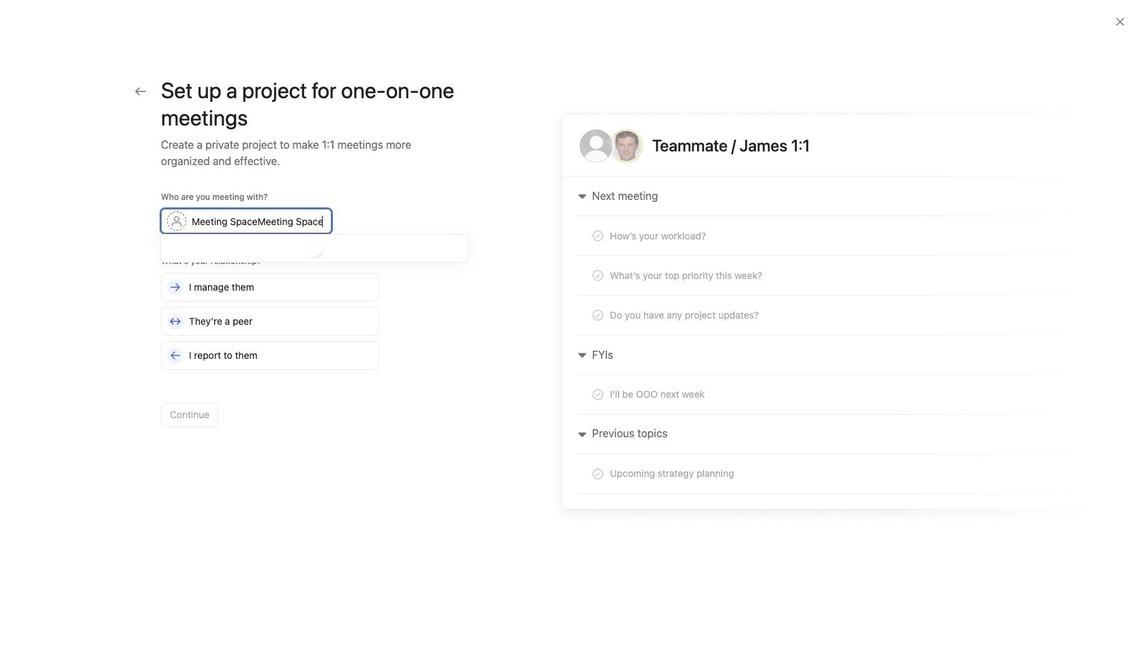 Task type: locate. For each thing, give the bounding box(es) containing it.
list box
[[412, 5, 740, 27]]

close image
[[1116, 16, 1126, 27]]

list item
[[242, 289, 1060, 314], [242, 314, 1060, 339], [242, 363, 1060, 388], [242, 388, 1060, 412], [242, 412, 1060, 437], [264, 524, 298, 558], [282, 590, 301, 609]]

this is a preview of your project image
[[549, 104, 1103, 526]]

1 vertical spatial mark complete checkbox
[[255, 367, 272, 384]]

1 mark complete image from the top
[[255, 294, 272, 310]]

1 mark complete checkbox from the top
[[255, 294, 272, 310]]

1 vertical spatial mark complete image
[[255, 343, 272, 359]]

mark complete checkbox down mark complete option
[[255, 367, 272, 384]]

go back image
[[135, 86, 146, 97]]

close image
[[1116, 16, 1126, 27]]

Mark complete checkbox
[[255, 294, 272, 310], [255, 367, 272, 384]]

Name or email text field
[[161, 209, 332, 233]]

Mark complete checkbox
[[255, 343, 272, 359]]

mark complete image
[[255, 294, 272, 310], [255, 343, 272, 359], [255, 367, 272, 384]]

mark complete checkbox down dependencies icon
[[255, 294, 272, 310]]

3 mark complete image from the top
[[255, 367, 272, 384]]

2 vertical spatial mark complete image
[[255, 367, 272, 384]]

0 vertical spatial mark complete image
[[255, 294, 272, 310]]

0 vertical spatial mark complete checkbox
[[255, 294, 272, 310]]

2 mark complete checkbox from the top
[[255, 367, 272, 384]]



Task type: vqa. For each thing, say whether or not it's contained in the screenshot.
the Dependencies image on the left of the page
yes



Task type: describe. For each thing, give the bounding box(es) containing it.
dependencies image
[[255, 269, 272, 285]]

2 mark complete image from the top
[[255, 343, 272, 359]]

starred element
[[0, 217, 164, 375]]

global element
[[0, 33, 164, 115]]



